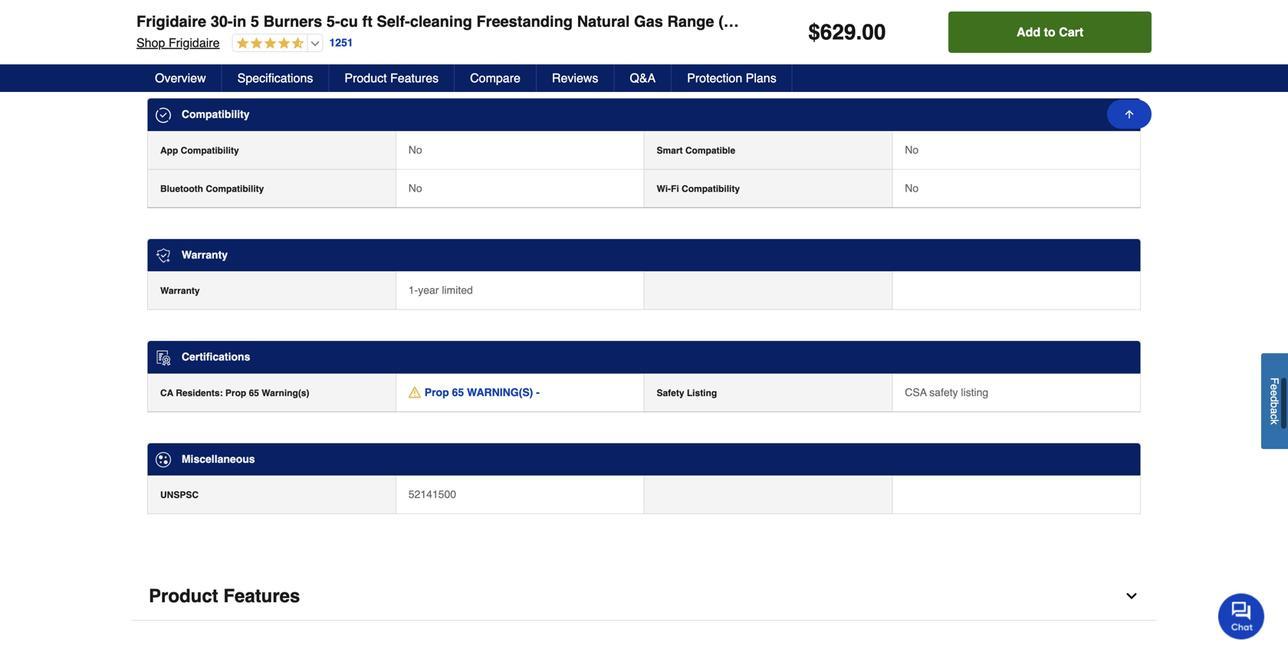 Task type: locate. For each thing, give the bounding box(es) containing it.
warranty down bluetooth compatibility
[[182, 249, 228, 261]]

2 e from the top
[[1269, 391, 1281, 396]]

protection plans button
[[672, 64, 793, 92]]

burners
[[263, 13, 322, 30]]

product for f e e d b a c k
[[149, 586, 218, 607]]

product for compare
[[345, 71, 387, 85]]

0 horizontal spatial features
[[223, 586, 300, 607]]

k
[[1269, 420, 1281, 425]]

1 vertical spatial frigidaire
[[169, 36, 220, 50]]

no
[[409, 3, 422, 15], [409, 144, 422, 156], [905, 144, 919, 156], [409, 182, 422, 194], [905, 182, 919, 194]]

in
[[233, 13, 246, 30]]

c
[[1269, 414, 1281, 420]]

reviews
[[552, 71, 598, 85]]

product features button
[[329, 64, 455, 92], [132, 573, 1156, 621]]

0 vertical spatial product
[[345, 71, 387, 85]]

features for compare
[[390, 71, 439, 85]]

bluetooth
[[160, 184, 203, 194]]

range
[[667, 13, 714, 30]]

30-
[[211, 13, 233, 30]]

frigidaire down half/split rack
[[169, 36, 220, 50]]

listing
[[961, 386, 989, 399]]

csa safety listing
[[905, 386, 989, 399]]

warranty
[[182, 249, 228, 261], [160, 286, 200, 296]]

0 vertical spatial features
[[390, 71, 439, 85]]

1 vertical spatial product
[[149, 586, 218, 607]]

f e e d b a c k button
[[1261, 354, 1288, 449]]

compatibility right fi
[[682, 184, 740, 194]]

product features
[[345, 71, 439, 85], [149, 586, 300, 607]]

features
[[390, 71, 439, 85], [223, 586, 300, 607]]

f
[[1269, 378, 1281, 385]]

0 horizontal spatial product features
[[149, 586, 300, 607]]

product features button for compare
[[329, 64, 455, 92]]

cart
[[1059, 25, 1084, 39]]

add
[[1017, 25, 1041, 39]]

0 vertical spatial product features
[[345, 71, 439, 85]]

q&a button
[[615, 64, 672, 92]]

add to cart button
[[949, 12, 1152, 53]]

works with ios
[[657, 5, 724, 15]]

reviews button
[[537, 64, 615, 92]]

freestanding
[[477, 13, 573, 30]]

1 vertical spatial product features
[[149, 586, 300, 607]]

5-
[[327, 13, 340, 30]]

4.6 stars image
[[233, 37, 304, 51]]

0 horizontal spatial product
[[149, 586, 218, 607]]

compare
[[470, 71, 521, 85]]

0 horizontal spatial 65
[[249, 388, 259, 399]]

(black
[[719, 13, 765, 30]]

compatibility up the app compatibility
[[182, 108, 250, 120]]

1 horizontal spatial 65
[[452, 386, 464, 399]]

e up the d
[[1269, 385, 1281, 391]]

protection plans
[[687, 71, 777, 85]]

add to cart
[[1017, 25, 1084, 39]]

0 horizontal spatial prop
[[225, 388, 246, 399]]

half/split
[[160, 5, 200, 15]]

gas
[[634, 13, 663, 30]]

safety listing
[[657, 388, 717, 399]]

safety
[[657, 388, 684, 399]]

1 horizontal spatial prop
[[425, 386, 449, 399]]

stainless
[[769, 13, 836, 30]]

-
[[536, 386, 540, 399]]

product features for f e e d b a c k
[[149, 586, 300, 607]]

.
[[856, 20, 862, 44]]

frigidaire
[[136, 13, 206, 30], [169, 36, 220, 50]]

frigidaire up shop frigidaire
[[136, 13, 206, 30]]

year
[[418, 284, 439, 296]]

prop right prop65 warning icon
[[425, 386, 449, 399]]

prop right residents:
[[225, 388, 246, 399]]

1 vertical spatial product features button
[[132, 573, 1156, 621]]

1 horizontal spatial features
[[390, 71, 439, 85]]

1 horizontal spatial product features
[[345, 71, 439, 85]]

52141500
[[409, 489, 456, 501]]

prop 65 warning(s) - link
[[409, 385, 540, 400]]

shop
[[136, 36, 165, 50]]

65
[[452, 386, 464, 399], [249, 388, 259, 399]]

no for smart compatible
[[409, 144, 422, 156]]

half/split rack
[[160, 5, 225, 15]]

e
[[1269, 385, 1281, 391], [1269, 391, 1281, 396]]

overview button
[[140, 64, 222, 92]]

prop
[[425, 386, 449, 399], [225, 388, 246, 399]]

e up b
[[1269, 391, 1281, 396]]

specifications button
[[222, 64, 329, 92]]

smart
[[657, 145, 683, 156]]

warranty up certifications
[[160, 286, 200, 296]]

0 vertical spatial warranty
[[182, 249, 228, 261]]

0 vertical spatial product features button
[[329, 64, 455, 92]]

protection
[[687, 71, 742, 85]]

arrow up image
[[1123, 108, 1136, 120]]

a
[[1269, 408, 1281, 414]]

steel)
[[840, 13, 882, 30]]

1 vertical spatial features
[[223, 586, 300, 607]]

1 horizontal spatial product
[[345, 71, 387, 85]]

product
[[345, 71, 387, 85], [149, 586, 218, 607]]

629
[[820, 20, 856, 44]]

0 vertical spatial frigidaire
[[136, 13, 206, 30]]

d
[[1269, 396, 1281, 402]]

compatibility up bluetooth compatibility
[[181, 145, 239, 156]]



Task type: vqa. For each thing, say whether or not it's contained in the screenshot.
Works with iOS
yes



Task type: describe. For each thing, give the bounding box(es) containing it.
miscellaneous
[[182, 453, 255, 465]]

frigidaire 30-in 5 burners 5-cu ft self-cleaning freestanding natural gas range (black stainless steel)
[[136, 13, 882, 30]]

features for f e e d b a c k
[[223, 586, 300, 607]]

csa
[[905, 386, 927, 399]]

self-
[[377, 13, 410, 30]]

compatible
[[685, 145, 736, 156]]

color
[[193, 43, 218, 54]]

ft
[[362, 13, 373, 30]]

1251
[[329, 37, 353, 49]]

q&a
[[630, 71, 656, 85]]

listing
[[687, 388, 717, 399]]

unspsc
[[160, 490, 199, 501]]

no for works with ios
[[409, 3, 422, 15]]

handle color
[[160, 43, 218, 54]]

residents:
[[176, 388, 223, 399]]

works
[[657, 5, 685, 15]]

cleaning
[[410, 13, 472, 30]]

smart compatible
[[657, 145, 736, 156]]

limited
[[442, 284, 473, 296]]

handle
[[160, 43, 191, 54]]

with
[[687, 5, 706, 15]]

$ 629 . 00
[[808, 20, 886, 44]]

prop65 warning image
[[409, 386, 421, 399]]

to
[[1044, 25, 1056, 39]]

fi
[[671, 184, 679, 194]]

specifications
[[237, 71, 313, 85]]

shop frigidaire
[[136, 36, 220, 50]]

app compatibility
[[160, 145, 239, 156]]

product features for compare
[[345, 71, 439, 85]]

app
[[160, 145, 178, 156]]

certifications
[[182, 351, 250, 363]]

compatibility down the app compatibility
[[206, 184, 264, 194]]

bluetooth compatibility
[[160, 184, 264, 194]]

compare button
[[455, 64, 537, 92]]

warning(s)
[[262, 388, 309, 399]]

plans
[[746, 71, 777, 85]]

wi-
[[657, 184, 671, 194]]

1 vertical spatial warranty
[[160, 286, 200, 296]]

1-
[[409, 284, 418, 296]]

1 e from the top
[[1269, 385, 1281, 391]]

00
[[862, 20, 886, 44]]

no for wi-fi compatibility
[[409, 182, 422, 194]]

ca residents: prop 65 warning(s)
[[160, 388, 309, 399]]

rack
[[203, 5, 225, 15]]

overview
[[155, 71, 206, 85]]

b
[[1269, 402, 1281, 408]]

chevron down image
[[1124, 589, 1139, 604]]

wi-fi compatibility
[[657, 184, 740, 194]]

prop 65 warning(s) -
[[425, 386, 540, 399]]

warning(s)
[[467, 386, 533, 399]]

product features button for f e e d b a c k
[[132, 573, 1156, 621]]

$
[[808, 20, 820, 44]]

ios
[[708, 5, 724, 15]]

f e e d b a c k
[[1269, 378, 1281, 425]]

chat invite button image
[[1218, 593, 1265, 640]]

ca
[[160, 388, 173, 399]]

natural
[[577, 13, 630, 30]]

1-year limited
[[409, 284, 473, 296]]

5
[[251, 13, 259, 30]]

cu
[[340, 13, 358, 30]]

safety
[[930, 386, 958, 399]]



